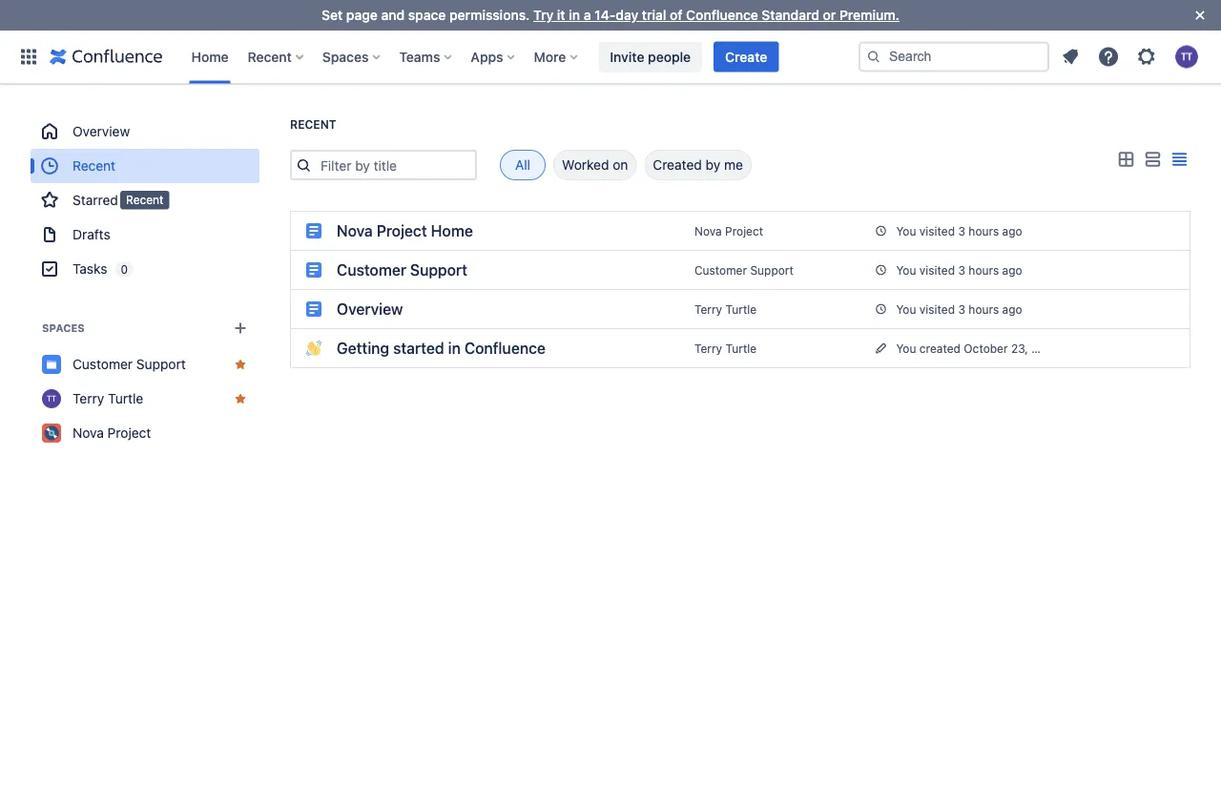 Task type: vqa. For each thing, say whether or not it's contained in the screenshot.
the Nova Project to the bottom
yes



Task type: locate. For each thing, give the bounding box(es) containing it.
2 horizontal spatial project
[[726, 225, 764, 238]]

0 vertical spatial 3
[[959, 224, 966, 238]]

0 horizontal spatial customer
[[73, 357, 133, 372]]

page image
[[306, 223, 322, 239], [306, 263, 322, 278]]

2 hours from the top
[[969, 263, 1000, 277]]

recent button
[[242, 42, 311, 72]]

1 vertical spatial 3
[[959, 263, 966, 277]]

1 you from the top
[[897, 224, 917, 238]]

you created october 23, 2023
[[897, 342, 1060, 355]]

0 vertical spatial confluence
[[687, 7, 759, 23]]

0 vertical spatial terry turtle link
[[695, 303, 757, 316]]

terry turtle
[[695, 303, 757, 316], [695, 342, 757, 355], [73, 391, 143, 407]]

space
[[408, 7, 446, 23]]

october
[[964, 342, 1009, 355]]

2 ago from the top
[[1003, 263, 1023, 277]]

overview up getting
[[337, 300, 403, 318]]

you visited 3 hours ago for project
[[897, 224, 1023, 238]]

23,
[[1012, 342, 1029, 355]]

1 page image from the top
[[306, 223, 322, 239]]

ago
[[1003, 224, 1023, 238], [1003, 263, 1023, 277], [1003, 303, 1023, 316]]

worked on button
[[554, 150, 637, 180]]

3 for project
[[959, 224, 966, 238]]

confluence image
[[50, 45, 163, 68], [50, 45, 163, 68]]

page image for customer
[[306, 263, 322, 278]]

2 visited from the top
[[920, 263, 956, 277]]

customer
[[337, 261, 407, 279], [695, 264, 747, 277], [73, 357, 133, 372]]

your profile and preferences image
[[1176, 45, 1199, 68]]

in
[[569, 7, 580, 23], [448, 339, 461, 357]]

1 3 from the top
[[959, 224, 966, 238]]

0 vertical spatial you visited 3 hours ago
[[897, 224, 1023, 238]]

created
[[653, 157, 702, 173]]

home down filter by title 'field'
[[431, 222, 473, 240]]

teams
[[399, 49, 440, 64]]

1 horizontal spatial spaces
[[322, 49, 369, 64]]

home left recent popup button at the left top of the page
[[191, 49, 229, 64]]

nova project link
[[695, 225, 764, 238], [31, 416, 260, 451]]

recent inside recent link
[[73, 158, 116, 174]]

0 vertical spatial nova project link
[[695, 225, 764, 238]]

2 3 from the top
[[959, 263, 966, 277]]

confluence right of on the right top of the page
[[687, 7, 759, 23]]

visited for project
[[920, 224, 956, 238]]

2 vertical spatial terry
[[73, 391, 104, 407]]

created by me button
[[645, 150, 752, 180]]

tab list
[[477, 150, 752, 180]]

0 horizontal spatial nova project link
[[31, 416, 260, 451]]

0 vertical spatial home
[[191, 49, 229, 64]]

1 vertical spatial you visited 3 hours ago
[[897, 263, 1023, 277]]

group
[[31, 115, 260, 286]]

1 vertical spatial terry turtle
[[695, 342, 757, 355]]

1 horizontal spatial customer support link
[[695, 264, 794, 277]]

1 horizontal spatial confluence
[[687, 7, 759, 23]]

home link
[[186, 42, 234, 72]]

3 hours from the top
[[969, 303, 1000, 316]]

in right started
[[448, 339, 461, 357]]

hours for support
[[969, 263, 1000, 277]]

1 ago from the top
[[1003, 224, 1023, 238]]

1 horizontal spatial project
[[377, 222, 427, 240]]

0 vertical spatial in
[[569, 7, 580, 23]]

starred
[[73, 192, 118, 208]]

customer support link
[[695, 264, 794, 277], [31, 347, 260, 382]]

0 horizontal spatial overview
[[73, 124, 130, 139]]

settings icon image
[[1136, 45, 1159, 68]]

visited
[[920, 224, 956, 238], [920, 263, 956, 277], [920, 303, 956, 316]]

started
[[393, 339, 444, 357]]

nova
[[337, 222, 373, 240], [695, 225, 722, 238], [73, 425, 104, 441]]

0 horizontal spatial nova project
[[73, 425, 151, 441]]

trial
[[642, 7, 667, 23]]

1 vertical spatial hours
[[969, 263, 1000, 277]]

recent down recent link
[[126, 193, 164, 207]]

spaces
[[322, 49, 369, 64], [42, 322, 85, 335]]

appswitcher icon image
[[17, 45, 40, 68]]

all
[[515, 157, 531, 173]]

0 horizontal spatial home
[[191, 49, 229, 64]]

2 vertical spatial hours
[[969, 303, 1000, 316]]

cards image
[[1115, 148, 1138, 171]]

worked
[[562, 157, 609, 173]]

2 vertical spatial visited
[[920, 303, 956, 316]]

tab list containing all
[[477, 150, 752, 180]]

2 horizontal spatial nova
[[695, 225, 722, 238]]

3
[[959, 224, 966, 238], [959, 263, 966, 277], [959, 303, 966, 316]]

spaces down tasks on the top left of the page
[[42, 322, 85, 335]]

0
[[121, 263, 128, 276]]

me
[[724, 157, 743, 173]]

1 vertical spatial page image
[[306, 263, 322, 278]]

1 vertical spatial terry turtle link
[[695, 342, 757, 355]]

recent link
[[31, 149, 260, 183]]

list image
[[1142, 148, 1165, 171]]

recent up starred
[[73, 158, 116, 174]]

1 horizontal spatial nova
[[337, 222, 373, 240]]

confluence right started
[[465, 339, 546, 357]]

Filter by title field
[[315, 152, 475, 179]]

spaces down set
[[322, 49, 369, 64]]

1 horizontal spatial nova project
[[695, 225, 764, 238]]

recent inside recent popup button
[[248, 49, 292, 64]]

home
[[191, 49, 229, 64], [431, 222, 473, 240]]

standard
[[762, 7, 820, 23]]

support
[[410, 261, 468, 279], [751, 264, 794, 277], [136, 357, 186, 372]]

2 vertical spatial ago
[[1003, 303, 1023, 316]]

banner
[[0, 30, 1222, 84]]

0 vertical spatial page image
[[306, 223, 322, 239]]

in left a
[[569, 7, 580, 23]]

customer support
[[337, 261, 468, 279], [695, 264, 794, 277], [73, 357, 186, 372]]

2 horizontal spatial customer support
[[695, 264, 794, 277]]

nova project
[[695, 225, 764, 238], [73, 425, 151, 441]]

created
[[920, 342, 961, 355]]

global element
[[11, 30, 855, 84]]

you
[[897, 224, 917, 238], [897, 263, 917, 277], [897, 303, 917, 316], [897, 342, 917, 355]]

apps button
[[465, 42, 523, 72]]

overview
[[73, 124, 130, 139], [337, 300, 403, 318]]

2 horizontal spatial support
[[751, 264, 794, 277]]

project
[[377, 222, 427, 240], [726, 225, 764, 238], [107, 425, 151, 441]]

2 you visited 3 hours ago from the top
[[897, 263, 1023, 277]]

apps
[[471, 49, 504, 64]]

group containing overview
[[31, 115, 260, 286]]

starred link
[[31, 183, 260, 218]]

terry turtle link
[[695, 303, 757, 316], [695, 342, 757, 355], [31, 382, 260, 416]]

of
[[670, 7, 683, 23]]

overview up recent link
[[73, 124, 130, 139]]

terry turtle for getting started in confluence
[[695, 342, 757, 355]]

you for support
[[897, 263, 917, 277]]

1 hours from the top
[[969, 224, 1000, 238]]

1 horizontal spatial in
[[569, 7, 580, 23]]

page
[[346, 7, 378, 23]]

2 vertical spatial you visited 3 hours ago
[[897, 303, 1023, 316]]

create a space image
[[229, 317, 252, 340]]

set page and space permissions. try it in a 14-day trial of confluence standard or premium.
[[322, 7, 900, 23]]

1 vertical spatial home
[[431, 222, 473, 240]]

0 vertical spatial spaces
[[322, 49, 369, 64]]

recent right home link in the top left of the page
[[248, 49, 292, 64]]

compact list image
[[1168, 148, 1191, 171]]

turtle
[[726, 303, 757, 316], [726, 342, 757, 355], [108, 391, 143, 407]]

confluence
[[687, 7, 759, 23], [465, 339, 546, 357]]

1 vertical spatial terry
[[695, 342, 723, 355]]

1 horizontal spatial home
[[431, 222, 473, 240]]

1 visited from the top
[[920, 224, 956, 238]]

on
[[613, 157, 628, 173]]

terry
[[695, 303, 723, 316], [695, 342, 723, 355], [73, 391, 104, 407]]

0 vertical spatial overview
[[73, 124, 130, 139]]

1 vertical spatial ago
[[1003, 263, 1023, 277]]

0 vertical spatial terry turtle
[[695, 303, 757, 316]]

notification icon image
[[1060, 45, 1082, 68]]

:wave: image
[[306, 341, 322, 356]]

premium.
[[840, 7, 900, 23]]

invite people
[[610, 49, 691, 64]]

create link
[[714, 42, 779, 72]]

0 vertical spatial ago
[[1003, 224, 1023, 238]]

you visited 3 hours ago
[[897, 224, 1023, 238], [897, 263, 1023, 277], [897, 303, 1023, 316]]

0 horizontal spatial in
[[448, 339, 461, 357]]

:wave: image
[[306, 341, 322, 356]]

1 vertical spatial spaces
[[42, 322, 85, 335]]

people
[[648, 49, 691, 64]]

2 page image from the top
[[306, 263, 322, 278]]

recent
[[248, 49, 292, 64], [290, 118, 337, 131], [73, 158, 116, 174], [126, 193, 164, 207]]

ago for support
[[1003, 263, 1023, 277]]

page image
[[306, 302, 322, 317]]

1 vertical spatial overview
[[337, 300, 403, 318]]

0 horizontal spatial spaces
[[42, 322, 85, 335]]

1 vertical spatial turtle
[[726, 342, 757, 355]]

0 vertical spatial visited
[[920, 224, 956, 238]]

getting
[[337, 339, 390, 357]]

4 you from the top
[[897, 342, 917, 355]]

1 vertical spatial visited
[[920, 263, 956, 277]]

1 vertical spatial confluence
[[465, 339, 546, 357]]

invite people button
[[599, 42, 703, 72]]

0 vertical spatial turtle
[[726, 303, 757, 316]]

2 you from the top
[[897, 263, 917, 277]]

hours
[[969, 224, 1000, 238], [969, 263, 1000, 277], [969, 303, 1000, 316]]

0 vertical spatial nova project
[[695, 225, 764, 238]]

1 you visited 3 hours ago from the top
[[897, 224, 1023, 238]]

2023
[[1032, 342, 1060, 355]]

1 vertical spatial nova project
[[73, 425, 151, 441]]

0 vertical spatial terry
[[695, 303, 723, 316]]

0 vertical spatial hours
[[969, 224, 1000, 238]]

1 horizontal spatial support
[[410, 261, 468, 279]]

turtle for overview
[[726, 303, 757, 316]]

2 vertical spatial 3
[[959, 303, 966, 316]]

help icon image
[[1098, 45, 1121, 68]]

1 vertical spatial customer support link
[[31, 347, 260, 382]]



Task type: describe. For each thing, give the bounding box(es) containing it.
and
[[381, 7, 405, 23]]

drafts
[[73, 227, 110, 242]]

2 vertical spatial terry turtle
[[73, 391, 143, 407]]

create
[[726, 49, 768, 64]]

terry turtle link for getting started in confluence
[[695, 342, 757, 355]]

set
[[322, 7, 343, 23]]

3 visited from the top
[[920, 303, 956, 316]]

try it in a 14-day trial of confluence standard or premium. link
[[534, 7, 900, 23]]

page image for nova
[[306, 223, 322, 239]]

you for started
[[897, 342, 917, 355]]

all button
[[500, 150, 546, 180]]

2 vertical spatial turtle
[[108, 391, 143, 407]]

terry turtle link for overview
[[695, 303, 757, 316]]

more button
[[528, 42, 585, 72]]

terry for getting started in confluence
[[695, 342, 723, 355]]

1 vertical spatial nova project link
[[31, 416, 260, 451]]

0 horizontal spatial customer support
[[73, 357, 186, 372]]

0 horizontal spatial customer support link
[[31, 347, 260, 382]]

created by me
[[653, 157, 743, 173]]

recent down recent popup button at the left top of the page
[[290, 118, 337, 131]]

or
[[823, 7, 837, 23]]

0 horizontal spatial confluence
[[465, 339, 546, 357]]

terry for overview
[[695, 303, 723, 316]]

teams button
[[394, 42, 460, 72]]

3 ago from the top
[[1003, 303, 1023, 316]]

more
[[534, 49, 566, 64]]

getting started in confluence
[[337, 339, 546, 357]]

0 horizontal spatial project
[[107, 425, 151, 441]]

you for project
[[897, 224, 917, 238]]

14-
[[595, 7, 616, 23]]

1 horizontal spatial nova project link
[[695, 225, 764, 238]]

Search field
[[859, 42, 1050, 72]]

terry turtle for overview
[[695, 303, 757, 316]]

0 vertical spatial customer support link
[[695, 264, 794, 277]]

it
[[557, 7, 566, 23]]

unstar this space image
[[233, 357, 248, 372]]

banner containing home
[[0, 30, 1222, 84]]

1 vertical spatial in
[[448, 339, 461, 357]]

worked on
[[562, 157, 628, 173]]

close image
[[1189, 4, 1212, 27]]

drafts link
[[31, 218, 260, 252]]

spaces button
[[317, 42, 388, 72]]

by
[[706, 157, 721, 173]]

1 horizontal spatial overview
[[337, 300, 403, 318]]

ago for project
[[1003, 224, 1023, 238]]

day
[[616, 7, 639, 23]]

0 horizontal spatial support
[[136, 357, 186, 372]]

permissions.
[[450, 7, 530, 23]]

3 for support
[[959, 263, 966, 277]]

0 horizontal spatial nova
[[73, 425, 104, 441]]

unstar this space image
[[233, 391, 248, 407]]

spaces inside popup button
[[322, 49, 369, 64]]

3 you from the top
[[897, 303, 917, 316]]

2 horizontal spatial customer
[[695, 264, 747, 277]]

try
[[534, 7, 554, 23]]

1 horizontal spatial customer support
[[337, 261, 468, 279]]

2 vertical spatial terry turtle link
[[31, 382, 260, 416]]

search image
[[867, 49, 882, 64]]

a
[[584, 7, 591, 23]]

visited for support
[[920, 263, 956, 277]]

turtle for getting started in confluence
[[726, 342, 757, 355]]

1 horizontal spatial customer
[[337, 261, 407, 279]]

home inside global element
[[191, 49, 229, 64]]

tasks
[[73, 261, 107, 277]]

you visited 3 hours ago for support
[[897, 263, 1023, 277]]

3 3 from the top
[[959, 303, 966, 316]]

overview link
[[31, 115, 260, 149]]

hours for project
[[969, 224, 1000, 238]]

invite
[[610, 49, 645, 64]]

3 you visited 3 hours ago from the top
[[897, 303, 1023, 316]]

nova project home
[[337, 222, 473, 240]]



